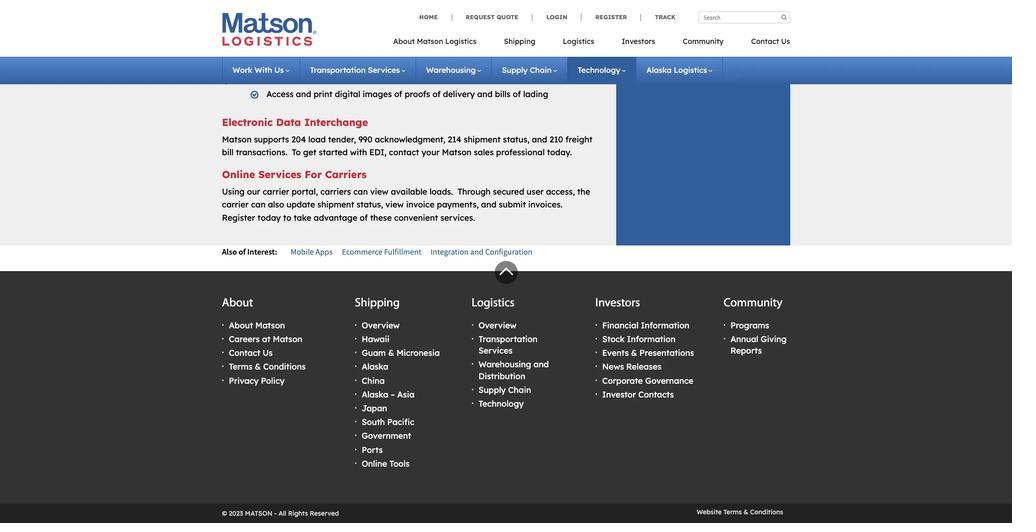 Task type: locate. For each thing, give the bounding box(es) containing it.
supply chain link for warehousing link at the left top of the page
[[502, 65, 557, 75]]

0 horizontal spatial services
[[258, 168, 302, 181]]

services inside overview transportation services warehousing and distribution supply chain technology
[[479, 346, 513, 356]]

investors inside top menu navigation
[[622, 37, 655, 46]]

hawaii
[[362, 334, 390, 345]]

1 vertical spatial warehousing
[[479, 359, 531, 370]]

or
[[368, 0, 376, 9]]

0 horizontal spatial overview link
[[362, 320, 400, 331]]

1 horizontal spatial can
[[353, 186, 368, 197]]

programs link
[[731, 320, 769, 331]]

to up transportation services
[[366, 44, 374, 55]]

china link
[[362, 376, 385, 386]]

status, up these
[[357, 199, 383, 210]]

supports
[[254, 134, 289, 145]]

numbers up shipment.
[[330, 0, 365, 9]]

of right "proofs"
[[433, 89, 441, 100]]

data
[[276, 116, 301, 129]]

investors up financial
[[595, 297, 640, 310]]

2 overview from the left
[[479, 320, 517, 331]]

‐
[[274, 510, 277, 518]]

1 vertical spatial supply
[[479, 385, 506, 395]]

0 horizontal spatial conditions
[[263, 362, 306, 372]]

© 2023 matson ‐ all rights reserved
[[222, 510, 339, 518]]

our right through
[[548, 44, 561, 55]]

0 vertical spatial technology link
[[578, 65, 626, 75]]

about for about matson logistics
[[393, 37, 415, 46]]

home link
[[419, 13, 452, 21]]

contact down search search box
[[751, 37, 779, 46]]

your inside matson supports 204 load tender, 990 acknowledgment, 214 shipment status, and 210 freight bill transactions.  to get started with edi, contact your matson sales professional today.
[[422, 147, 440, 158]]

section
[[605, 0, 802, 246]]

us inside about matson careers at matson contact us terms & conditions privacy policy
[[263, 348, 273, 358]]

transportation services link up warehousing and distribution link
[[479, 334, 538, 356]]

shipment down the carriers
[[317, 199, 354, 210]]

0 horizontal spatial our
[[247, 186, 260, 197]]

0 horizontal spatial warehousing
[[426, 65, 476, 75]]

us right with
[[274, 65, 284, 75]]

access
[[266, 89, 294, 100]]

& up privacy policy link
[[255, 362, 261, 372]]

website
[[697, 508, 722, 516]]

0 vertical spatial status,
[[503, 134, 530, 145]]

footer containing about
[[0, 261, 1012, 523]]

ecommerce
[[342, 246, 382, 257]]

update
[[287, 199, 315, 210]]

2 overview link from the left
[[479, 320, 517, 331]]

1 horizontal spatial access
[[377, 44, 403, 55]]

chain down through
[[530, 65, 552, 75]]

your up details on the left top of the page
[[321, 12, 339, 23]]

shipping down quote at top
[[504, 37, 535, 46]]

None search field
[[699, 11, 790, 23]]

1 horizontal spatial contact us link
[[737, 34, 790, 53]]

1 horizontal spatial our
[[548, 44, 561, 55]]

with
[[255, 65, 272, 75]]

enter
[[266, 0, 288, 9]]

contact inside top menu navigation
[[751, 37, 779, 46]]

us inside top menu navigation
[[781, 37, 790, 46]]

1 overview from the left
[[362, 320, 400, 331]]

reserved
[[310, 510, 339, 518]]

view for view truckload pod and bol access and print digital images of proofs of delivery and bills of lading
[[238, 74, 258, 85]]

0 horizontal spatial your
[[321, 12, 339, 23]]

alaska
[[647, 65, 672, 75], [362, 362, 388, 372], [362, 389, 388, 400]]

2 vertical spatial alaska
[[362, 389, 388, 400]]

0 horizontal spatial terms
[[229, 362, 253, 372]]

and inside enter container numbers or shipment reference numbers to access latest location and status of your shipment.
[[266, 12, 282, 23]]

warehousing and distribution link
[[479, 359, 549, 382]]

and inside overview transportation services warehousing and distribution supply chain technology
[[534, 359, 549, 370]]

us up the terms & conditions link
[[263, 348, 273, 358]]

1 horizontal spatial to
[[366, 44, 374, 55]]

carrier down using
[[222, 199, 249, 210]]

1 numbers from the left
[[330, 0, 365, 9]]

alaska up japan
[[362, 389, 388, 400]]

transportation down level at the top left of page
[[310, 65, 366, 75]]

2 vertical spatial shipment
[[317, 199, 354, 210]]

portal,
[[292, 186, 318, 197]]

overview link for shipping
[[362, 320, 400, 331]]

logistics down backtop image
[[472, 297, 515, 310]]

transportation up warehousing and distribution link
[[479, 334, 538, 345]]

0 horizontal spatial overview
[[362, 320, 400, 331]]

contact down careers
[[229, 348, 260, 358]]

invoices.
[[528, 199, 563, 210]]

print
[[314, 89, 333, 100]]

& right website
[[744, 508, 749, 516]]

1 vertical spatial services
[[258, 168, 302, 181]]

top menu navigation
[[393, 34, 790, 53]]

website terms & conditions link
[[697, 508, 783, 516]]

2 horizontal spatial to
[[495, 0, 503, 9]]

1 vertical spatial view
[[238, 74, 258, 85]]

2 vertical spatial to
[[283, 213, 291, 223]]

alaska down investors link
[[647, 65, 672, 75]]

0 vertical spatial us
[[781, 37, 790, 46]]

information up presentations
[[641, 320, 690, 331]]

1 horizontal spatial transportation services link
[[479, 334, 538, 356]]

warehousing down the download
[[426, 65, 476, 75]]

can up today
[[251, 199, 266, 210]]

with
[[350, 147, 367, 158]]

204
[[291, 134, 306, 145]]

1 horizontal spatial overview link
[[479, 320, 517, 331]]

giving
[[761, 334, 787, 345]]

1 vertical spatial status,
[[357, 199, 383, 210]]

1 horizontal spatial your
[[422, 147, 440, 158]]

0 vertical spatial chain
[[530, 65, 552, 75]]

convenient
[[394, 213, 438, 223]]

1 vertical spatial shipment
[[464, 134, 501, 145]]

terms right website
[[724, 508, 742, 516]]

0 vertical spatial shipment
[[378, 0, 415, 9]]

1 horizontal spatial numbers
[[458, 0, 493, 9]]

1 horizontal spatial online
[[362, 459, 387, 469]]

1 vertical spatial register
[[222, 213, 255, 223]]

&
[[388, 348, 394, 358], [631, 348, 637, 358], [255, 362, 261, 372], [744, 508, 749, 516]]

to inside using our carrier portal, carriers can view available loads.  through secured user access, the carrier can also update shipment status, view invoice payments, and submit invoices. register today to take advantage of these convenient services.
[[283, 213, 291, 223]]

bol
[[339, 74, 356, 85]]

1 vertical spatial shipping
[[355, 297, 400, 310]]

supply
[[502, 65, 528, 75], [479, 385, 506, 395]]

services up images
[[368, 65, 400, 75]]

programs annual giving reports
[[731, 320, 787, 356]]

1 vertical spatial supply chain link
[[479, 385, 531, 395]]

view left shipment
[[238, 29, 258, 40]]

about up careers
[[229, 320, 253, 331]]

technology inside overview transportation services warehousing and distribution supply chain technology
[[479, 399, 524, 409]]

enter container numbers or shipment reference numbers to access latest location and status of your shipment.
[[266, 0, 591, 23]]

pod
[[301, 74, 319, 85]]

0 horizontal spatial online
[[222, 168, 255, 181]]

overview for transportation
[[479, 320, 517, 331]]

1 vertical spatial transportation
[[479, 334, 538, 345]]

contact inside about matson careers at matson contact us terms & conditions privacy policy
[[229, 348, 260, 358]]

access up view truckload pod and bol access and print digital images of proofs of delivery and bills of lading
[[377, 44, 403, 55]]

1 vertical spatial conditions
[[750, 508, 783, 516]]

1 vertical spatial contact us link
[[229, 348, 273, 358]]

secure
[[266, 44, 294, 55]]

0 vertical spatial contact
[[751, 37, 779, 46]]

to up request quote
[[495, 0, 503, 9]]

0 horizontal spatial contact
[[229, 348, 260, 358]]

mobile apps link
[[291, 246, 333, 257]]

ecommerce fulfillment
[[342, 246, 422, 257]]

work with us link
[[233, 65, 289, 75]]

and inside using our carrier portal, carriers can view available loads.  through secured user access, the carrier can also update shipment status, view invoice payments, and submit invoices. register today to take advantage of these convenient services.
[[481, 199, 497, 210]]

south pacific link
[[362, 417, 414, 428]]

secured
[[493, 186, 524, 197]]

1 vertical spatial view
[[386, 199, 404, 210]]

can
[[353, 186, 368, 197], [251, 199, 266, 210]]

matson supports 204 load tender, 990 acknowledgment, 214 shipment status, and 210 freight bill transactions.  to get started with edi, contact your matson sales professional today.
[[222, 134, 593, 158]]

investors down track 'link'
[[622, 37, 655, 46]]

0 vertical spatial supply
[[502, 65, 528, 75]]

us down search icon
[[781, 37, 790, 46]]

0 horizontal spatial shipment
[[317, 199, 354, 210]]

our right using
[[247, 186, 260, 197]]

shipment
[[378, 0, 415, 9], [464, 134, 501, 145], [317, 199, 354, 210]]

online
[[222, 168, 255, 181], [362, 459, 387, 469]]

and inside view shipment status details secure user-level access to access and download information through our customer portal.
[[406, 44, 421, 55]]

& inside overview hawaii guam & micronesia alaska china alaska – asia japan south pacific government ports online tools
[[388, 348, 394, 358]]

your down the acknowledgment,
[[422, 147, 440, 158]]

logistics
[[445, 37, 477, 46], [563, 37, 594, 46], [674, 65, 707, 75], [472, 297, 515, 310]]

matson down home
[[417, 37, 443, 46]]

transportation services link for warehousing and distribution link
[[479, 334, 538, 356]]

quote
[[497, 13, 518, 21]]

online up using
[[222, 168, 255, 181]]

2 vertical spatial services
[[479, 346, 513, 356]]

to inside enter container numbers or shipment reference numbers to access latest location and status of your shipment.
[[495, 0, 503, 9]]

shipment right or
[[378, 0, 415, 9]]

your
[[321, 12, 339, 23], [422, 147, 440, 158]]

available
[[391, 186, 427, 197]]

1 view from the top
[[238, 29, 258, 40]]

overview link
[[362, 320, 400, 331], [479, 320, 517, 331]]

access up quote at top
[[505, 0, 532, 9]]

numbers
[[330, 0, 365, 9], [458, 0, 493, 9]]

shipment inside matson supports 204 load tender, 990 acknowledgment, 214 shipment status, and 210 freight bill transactions.  to get started with edi, contact your matson sales professional today.
[[464, 134, 501, 145]]

policy
[[261, 376, 285, 386]]

1 horizontal spatial conditions
[[750, 508, 783, 516]]

1 vertical spatial transportation services link
[[479, 334, 538, 356]]

status, up professional
[[503, 134, 530, 145]]

view for view shipment status details secure user-level access to access and download information through our customer portal.
[[238, 29, 258, 40]]

technology link for supply chain link associated with warehousing and distribution link
[[479, 399, 524, 409]]

0 vertical spatial supply chain link
[[502, 65, 557, 75]]

view left truckload
[[238, 74, 258, 85]]

1 horizontal spatial overview
[[479, 320, 517, 331]]

register inside using our carrier portal, carriers can view available loads.  through secured user access, the carrier can also update shipment status, view invoice payments, and submit invoices. register today to take advantage of these convenient services.
[[222, 213, 255, 223]]

register up top menu navigation
[[595, 13, 627, 21]]

0 vertical spatial alaska
[[647, 65, 672, 75]]

0 vertical spatial transportation
[[310, 65, 366, 75]]

1 horizontal spatial contact
[[751, 37, 779, 46]]

japan link
[[362, 403, 387, 414]]

also
[[222, 246, 237, 257]]

0 vertical spatial services
[[368, 65, 400, 75]]

1 vertical spatial to
[[366, 44, 374, 55]]

footer
[[0, 261, 1012, 523]]

0 horizontal spatial to
[[283, 213, 291, 223]]

0 horizontal spatial contact us link
[[229, 348, 273, 358]]

community up alaska logistics link
[[683, 37, 724, 46]]

1 horizontal spatial technology
[[578, 65, 620, 75]]

warehousing up distribution
[[479, 359, 531, 370]]

supply down distribution
[[479, 385, 506, 395]]

privacy policy link
[[229, 376, 285, 386]]

1 horizontal spatial shipment
[[378, 0, 415, 9]]

overview inside overview hawaii guam & micronesia alaska china alaska – asia japan south pacific government ports online tools
[[362, 320, 400, 331]]

contact
[[389, 147, 419, 158]]

request quote link
[[452, 13, 532, 21]]

2 vertical spatial about
[[229, 320, 253, 331]]

0 horizontal spatial us
[[263, 348, 273, 358]]

1 horizontal spatial shipping
[[504, 37, 535, 46]]

1 horizontal spatial warehousing
[[479, 359, 531, 370]]

transportation services link up the digital
[[310, 65, 405, 75]]

of left these
[[360, 213, 368, 223]]

0 vertical spatial conditions
[[263, 362, 306, 372]]

today
[[258, 213, 281, 223]]

1 vertical spatial technology link
[[479, 399, 524, 409]]

contact us link down search search box
[[737, 34, 790, 53]]

annual giving reports link
[[731, 334, 787, 356]]

technology down top menu navigation
[[578, 65, 620, 75]]

about inside top menu navigation
[[393, 37, 415, 46]]

can down carriers
[[353, 186, 368, 197]]

overview inside overview transportation services warehousing and distribution supply chain technology
[[479, 320, 517, 331]]

work
[[233, 65, 252, 75]]

terms
[[229, 362, 253, 372], [724, 508, 742, 516]]

supply down through
[[502, 65, 528, 75]]

about matson logistics
[[393, 37, 477, 46]]

0 horizontal spatial technology link
[[479, 399, 524, 409]]

information up events & presentations link
[[627, 334, 676, 345]]

carrier up also
[[263, 186, 289, 197]]

investor
[[602, 389, 636, 400]]

0 vertical spatial technology
[[578, 65, 620, 75]]

2 horizontal spatial shipment
[[464, 134, 501, 145]]

community up programs link
[[724, 297, 783, 310]]

0 horizontal spatial can
[[251, 199, 266, 210]]

online down ports
[[362, 459, 387, 469]]

technology link down distribution
[[479, 399, 524, 409]]

2 horizontal spatial us
[[781, 37, 790, 46]]

search image
[[781, 14, 787, 20]]

chain
[[530, 65, 552, 75], [508, 385, 531, 395]]

invoice
[[406, 199, 435, 210]]

through
[[514, 44, 546, 55]]

about inside about matson careers at matson contact us terms & conditions privacy policy
[[229, 320, 253, 331]]

proofs
[[405, 89, 430, 100]]

about down enter container numbers or shipment reference numbers to access latest location and status of your shipment.
[[393, 37, 415, 46]]

1 vertical spatial your
[[422, 147, 440, 158]]

status, inside using our carrier portal, carriers can view available loads.  through secured user access, the carrier can also update shipment status, view invoice payments, and submit invoices. register today to take advantage of these convenient services.
[[357, 199, 383, 210]]

technology link for supply chain link associated with warehousing link at the left top of the page
[[578, 65, 626, 75]]

supply chain link down distribution
[[479, 385, 531, 395]]

services for online
[[258, 168, 302, 181]]

0 horizontal spatial carrier
[[222, 199, 249, 210]]

technology link down top menu navigation
[[578, 65, 626, 75]]

access,
[[546, 186, 575, 197]]

2 vertical spatial us
[[263, 348, 273, 358]]

access down details on the left top of the page
[[337, 44, 364, 55]]

shipment up sales at the left of the page
[[464, 134, 501, 145]]

view inside view shipment status details secure user-level access to access and download information through our customer portal.
[[238, 29, 258, 40]]

your inside enter container numbers or shipment reference numbers to access latest location and status of your shipment.
[[321, 12, 339, 23]]

2 horizontal spatial access
[[505, 0, 532, 9]]

of inside enter container numbers or shipment reference numbers to access latest location and status of your shipment.
[[311, 12, 319, 23]]

view inside view truckload pod and bol access and print digital images of proofs of delivery and bills of lading
[[238, 74, 258, 85]]

of right the "bills"
[[513, 89, 521, 100]]

1 overview link from the left
[[362, 320, 400, 331]]

services up distribution
[[479, 346, 513, 356]]

1 vertical spatial contact
[[229, 348, 260, 358]]

of left "proofs"
[[394, 89, 402, 100]]

numbers up request on the left top
[[458, 0, 493, 9]]

1 horizontal spatial register
[[595, 13, 627, 21]]

1 horizontal spatial services
[[368, 65, 400, 75]]

0 horizontal spatial shipping
[[355, 297, 400, 310]]

supply chain link down through
[[502, 65, 557, 75]]

our inside using our carrier portal, carriers can view available loads.  through secured user access, the carrier can also update shipment status, view invoice payments, and submit invoices. register today to take advantage of these convenient services.
[[247, 186, 260, 197]]

contact us link down careers
[[229, 348, 273, 358]]

load
[[308, 134, 326, 145]]

1 vertical spatial online
[[362, 459, 387, 469]]

guam
[[362, 348, 386, 358]]

also
[[268, 199, 284, 210]]

& right guam
[[388, 348, 394, 358]]

register down using
[[222, 213, 255, 223]]

transportation services link for warehousing link at the left top of the page
[[310, 65, 405, 75]]

0 vertical spatial terms
[[229, 362, 253, 372]]

customer
[[266, 57, 304, 68]]

to left take
[[283, 213, 291, 223]]

about up about matson 'link'
[[222, 297, 253, 310]]

of right the also
[[239, 246, 246, 257]]

shipment
[[260, 29, 298, 40]]

1 vertical spatial our
[[247, 186, 260, 197]]

0 vertical spatial community
[[683, 37, 724, 46]]

terms up the privacy
[[229, 362, 253, 372]]

0 vertical spatial information
[[641, 320, 690, 331]]

login link
[[532, 13, 581, 21]]

0 vertical spatial your
[[321, 12, 339, 23]]

alaska down guam
[[362, 362, 388, 372]]

bill
[[222, 147, 234, 158]]

services down to
[[258, 168, 302, 181]]

chain down warehousing and distribution link
[[508, 385, 531, 395]]

shipping up hawaii
[[355, 297, 400, 310]]

tender,
[[328, 134, 356, 145]]

backtop image
[[495, 261, 518, 284]]

1 vertical spatial terms
[[724, 508, 742, 516]]

& up news releases link
[[631, 348, 637, 358]]

financial
[[602, 320, 639, 331]]

technology down distribution
[[479, 399, 524, 409]]

take
[[294, 213, 311, 223]]

transportation
[[310, 65, 366, 75], [479, 334, 538, 345]]

conditions inside about matson careers at matson contact us terms & conditions privacy policy
[[263, 362, 306, 372]]

2 view from the top
[[238, 74, 258, 85]]

of down container
[[311, 12, 319, 23]]

0 vertical spatial shipping
[[504, 37, 535, 46]]

contact us link
[[737, 34, 790, 53], [229, 348, 273, 358]]

0 vertical spatial view
[[238, 29, 258, 40]]

1 vertical spatial technology
[[479, 399, 524, 409]]



Task type: vqa. For each thing, say whether or not it's contained in the screenshot.
bottommost 'container,'
no



Task type: describe. For each thing, give the bounding box(es) containing it.
1 horizontal spatial us
[[274, 65, 284, 75]]

to inside view shipment status details secure user-level access to access and download information through our customer portal.
[[366, 44, 374, 55]]

matson right at
[[273, 334, 302, 345]]

alaska logistics link
[[647, 65, 713, 75]]

1 horizontal spatial terms
[[724, 508, 742, 516]]

pacific
[[387, 417, 414, 428]]

overview link for logistics
[[479, 320, 517, 331]]

0 vertical spatial view
[[370, 186, 389, 197]]

1 vertical spatial community
[[724, 297, 783, 310]]

government
[[362, 431, 411, 441]]

news releases link
[[602, 362, 662, 372]]

stock
[[602, 334, 625, 345]]

access inside enter container numbers or shipment reference numbers to access latest location and status of your shipment.
[[505, 0, 532, 9]]

asia
[[397, 389, 415, 400]]

status, inside matson supports 204 load tender, 990 acknowledgment, 214 shipment status, and 210 freight bill transactions.  to get started with edi, contact your matson sales professional today.
[[503, 134, 530, 145]]

interchange
[[304, 116, 368, 129]]

©
[[222, 510, 227, 518]]

Search search field
[[699, 11, 790, 23]]

1 vertical spatial investors
[[595, 297, 640, 310]]

shipping inside shipping link
[[504, 37, 535, 46]]

about matson careers at matson contact us terms & conditions privacy policy
[[229, 320, 306, 386]]

integration
[[431, 246, 469, 257]]

login
[[546, 13, 567, 21]]

services.
[[440, 213, 475, 223]]

shipment inside using our carrier portal, carriers can view available loads.  through secured user access, the carrier can also update shipment status, view invoice payments, and submit invoices. register today to take advantage of these convenient services.
[[317, 199, 354, 210]]

about matson logistics link
[[393, 34, 490, 53]]

ports link
[[362, 445, 383, 455]]

community inside top menu navigation
[[683, 37, 724, 46]]

submit
[[499, 199, 526, 210]]

0 horizontal spatial access
[[337, 44, 364, 55]]

status
[[300, 29, 326, 40]]

digital
[[335, 89, 360, 100]]

1 vertical spatial can
[[251, 199, 266, 210]]

delivery
[[443, 89, 475, 100]]

shipment inside enter container numbers or shipment reference numbers to access latest location and status of your shipment.
[[378, 0, 415, 9]]

shipment.
[[342, 12, 380, 23]]

transportation inside overview transportation services warehousing and distribution supply chain technology
[[479, 334, 538, 345]]

& inside the 'financial information stock information events & presentations news releases corporate governance investor contacts'
[[631, 348, 637, 358]]

lading
[[523, 89, 548, 100]]

transportation services
[[310, 65, 400, 75]]

japan
[[362, 403, 387, 414]]

register link
[[581, 13, 641, 21]]

request quote
[[466, 13, 518, 21]]

home
[[419, 13, 438, 21]]

about matson link
[[229, 320, 285, 331]]

sales
[[474, 147, 494, 158]]

reports
[[731, 346, 762, 356]]

0 vertical spatial contact us link
[[737, 34, 790, 53]]

using
[[222, 186, 245, 197]]

advantage
[[314, 213, 357, 223]]

get
[[303, 147, 317, 158]]

government link
[[362, 431, 411, 441]]

images
[[363, 89, 392, 100]]

& inside about matson careers at matson contact us terms & conditions privacy policy
[[255, 362, 261, 372]]

overview for hawaii
[[362, 320, 400, 331]]

investors link
[[608, 34, 669, 53]]

about for about matson careers at matson contact us terms & conditions privacy policy
[[229, 320, 253, 331]]

track link
[[641, 13, 676, 21]]

matson down the 214
[[442, 147, 472, 158]]

matson inside top menu navigation
[[417, 37, 443, 46]]

ecommerce fulfillment link
[[342, 246, 422, 257]]

supply chain link for warehousing and distribution link
[[479, 385, 531, 395]]

chain inside overview transportation services warehousing and distribution supply chain technology
[[508, 385, 531, 395]]

matson up at
[[255, 320, 285, 331]]

1 vertical spatial carrier
[[222, 199, 249, 210]]

guam & micronesia link
[[362, 348, 440, 358]]

investor contacts link
[[602, 389, 674, 400]]

at
[[262, 334, 270, 345]]

container
[[290, 0, 328, 9]]

logistics link
[[549, 34, 608, 53]]

0 horizontal spatial transportation
[[310, 65, 366, 75]]

electronic
[[222, 116, 273, 129]]

tools
[[390, 459, 410, 469]]

1 horizontal spatial carrier
[[263, 186, 289, 197]]

0 vertical spatial register
[[595, 13, 627, 21]]

track
[[655, 13, 676, 21]]

today.
[[547, 147, 572, 158]]

governance
[[645, 376, 694, 386]]

fulfillment
[[384, 246, 422, 257]]

2 numbers from the left
[[458, 0, 493, 9]]

overview hawaii guam & micronesia alaska china alaska – asia japan south pacific government ports online tools
[[362, 320, 440, 469]]

matson logistics image
[[222, 13, 316, 46]]

and inside matson supports 204 load tender, 990 acknowledgment, 214 shipment status, and 210 freight bill transactions.  to get started with edi, contact your matson sales professional today.
[[532, 134, 547, 145]]

warehousing link
[[426, 65, 481, 75]]

logistics down the community link at the right top
[[674, 65, 707, 75]]

terms inside about matson careers at matson contact us terms & conditions privacy policy
[[229, 362, 253, 372]]

supply inside overview transportation services warehousing and distribution supply chain technology
[[479, 385, 506, 395]]

micronesia
[[397, 348, 440, 358]]

about for about
[[222, 297, 253, 310]]

services for transportation
[[368, 65, 400, 75]]

corporate
[[602, 376, 643, 386]]

1 vertical spatial alaska
[[362, 362, 388, 372]]

logistics down the login
[[563, 37, 594, 46]]

the
[[577, 186, 590, 197]]

china
[[362, 376, 385, 386]]

logistics up warehousing link at the left top of the page
[[445, 37, 477, 46]]

mobile
[[291, 246, 314, 257]]

mobile apps
[[291, 246, 333, 257]]

1 vertical spatial information
[[627, 334, 676, 345]]

distribution
[[479, 371, 525, 382]]

download
[[423, 44, 463, 55]]

our inside view shipment status details secure user-level access to access and download information through our customer portal.
[[548, 44, 561, 55]]

of inside using our carrier portal, carriers can view available loads.  through secured user access, the carrier can also update shipment status, view invoice payments, and submit invoices. register today to take advantage of these convenient services.
[[360, 213, 368, 223]]

stock information link
[[602, 334, 676, 345]]

information
[[465, 44, 512, 55]]

configuration
[[485, 246, 533, 257]]

south
[[362, 417, 385, 428]]

carriers
[[320, 186, 351, 197]]

interest:
[[247, 246, 277, 257]]

overview transportation services warehousing and distribution supply chain technology
[[479, 320, 549, 409]]

view shipment status details secure user-level access to access and download information through our customer portal.
[[238, 29, 561, 68]]

careers at matson link
[[229, 334, 302, 345]]

careers
[[229, 334, 260, 345]]

warehousing inside overview transportation services warehousing and distribution supply chain technology
[[479, 359, 531, 370]]

online inside overview hawaii guam & micronesia alaska china alaska – asia japan south pacific government ports online tools
[[362, 459, 387, 469]]

terms & conditions link
[[229, 362, 306, 372]]

latest
[[534, 0, 557, 9]]

location
[[559, 0, 591, 9]]

rights
[[288, 510, 308, 518]]

to
[[292, 147, 301, 158]]

0 vertical spatial online
[[222, 168, 255, 181]]

integration and configuration link
[[431, 246, 533, 257]]

professional
[[496, 147, 545, 158]]

website terms & conditions
[[697, 508, 783, 516]]

events
[[602, 348, 629, 358]]

matson up bill
[[222, 134, 252, 145]]

level
[[316, 44, 335, 55]]

990
[[358, 134, 373, 145]]



